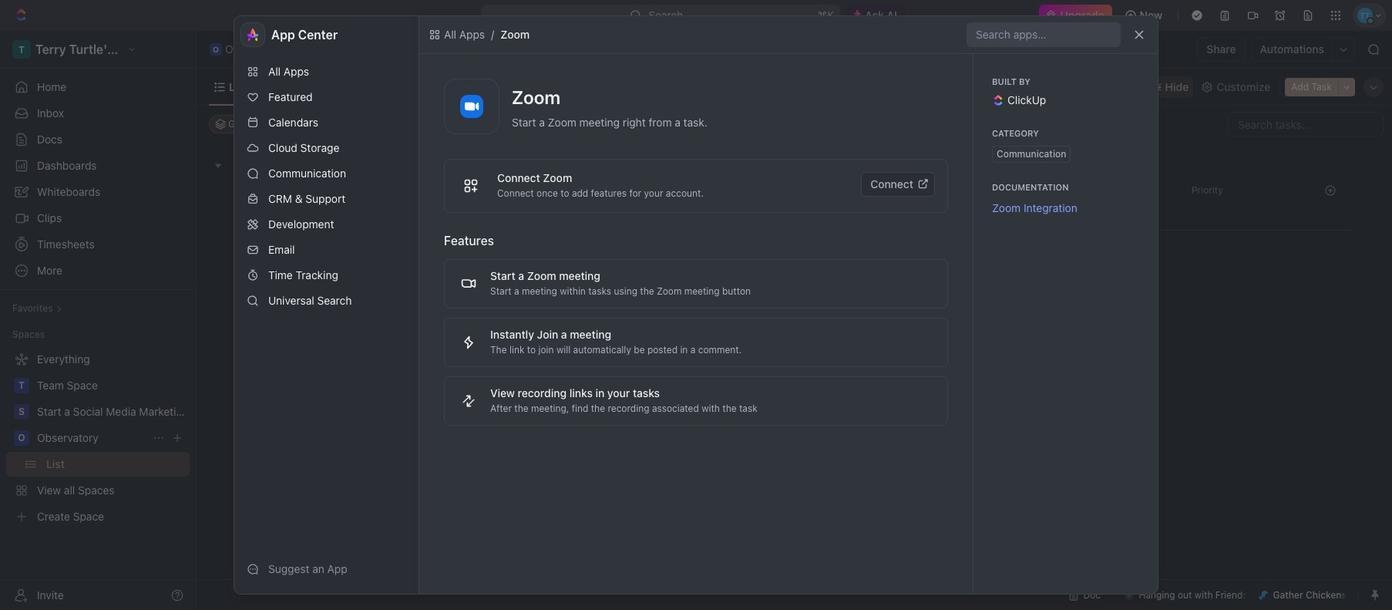 Task type: locate. For each thing, give the bounding box(es) containing it.
1 vertical spatial observatory, , element
[[14, 430, 29, 446]]

1 horizontal spatial observatory, , element
[[210, 43, 222, 56]]

0 horizontal spatial observatory, , element
[[14, 430, 29, 446]]

0 vertical spatial observatory, , element
[[210, 43, 222, 56]]

dialog
[[234, 15, 1159, 595]]

observatory, , element
[[210, 43, 222, 56], [14, 430, 29, 446]]

drumstick bite image
[[1260, 590, 1269, 600]]

Search apps… field
[[976, 25, 1115, 44]]



Task type: describe. For each thing, give the bounding box(es) containing it.
observatory, , element inside the 'sidebar' navigation
[[14, 430, 29, 446]]

Search tasks... text field
[[1229, 113, 1384, 136]]

sidebar navigation
[[0, 31, 197, 610]]

nxy2z image
[[429, 29, 441, 41]]

Task Name text field
[[277, 205, 727, 229]]



Task type: vqa. For each thing, say whether or not it's contained in the screenshot.
"dialog"
yes



